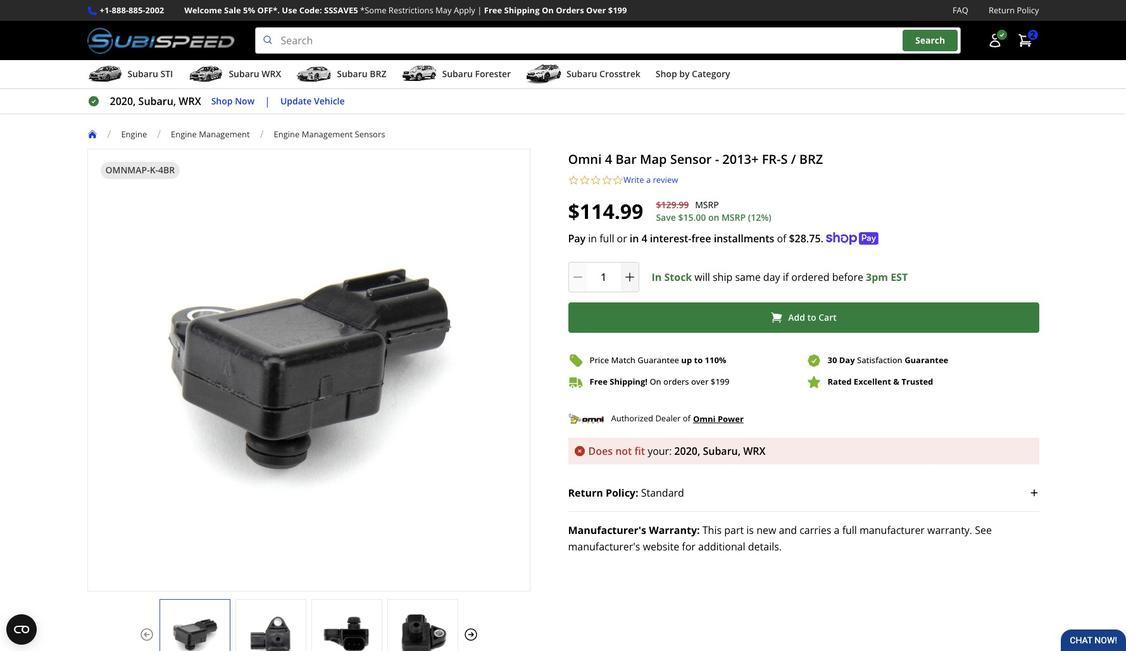 Task type: vqa. For each thing, say whether or not it's contained in the screenshot.
the a subaru forester thumbnail image
yes



Task type: describe. For each thing, give the bounding box(es) containing it.
is
[[747, 524, 754, 537]]

additional
[[699, 540, 746, 554]]

code:
[[299, 4, 322, 16]]

full inside this part is new and carries a full manufacturer warranty. see manufacturer's website for additional details.
[[843, 524, 858, 537]]

stock
[[665, 270, 692, 284]]

map
[[640, 151, 667, 168]]

warranty:
[[649, 524, 700, 537]]

excellent
[[854, 376, 892, 388]]

1 vertical spatial subaru,
[[703, 444, 741, 458]]

subaru wrx
[[229, 68, 281, 80]]

save
[[656, 211, 676, 223]]

ordered
[[792, 270, 830, 284]]

1 horizontal spatial brz
[[800, 151, 824, 168]]

/ for engine management sensors
[[260, 127, 264, 141]]

warranty.
[[928, 524, 973, 537]]

1 in from the left
[[589, 232, 597, 246]]

and
[[779, 524, 797, 537]]

2020, subaru, wrx
[[110, 94, 201, 108]]

0 vertical spatial omni
[[568, 151, 602, 168]]

subispeed logo image
[[87, 27, 235, 54]]

sensor
[[671, 151, 712, 168]]

for
[[682, 540, 696, 554]]

a subaru sti thumbnail image image
[[87, 65, 123, 84]]

restrictions
[[389, 4, 434, 16]]

satisfaction
[[858, 355, 903, 366]]

1 horizontal spatial |
[[478, 4, 482, 16]]

a subaru crosstrek thumbnail image image
[[526, 65, 562, 84]]

1 empty star image from the left
[[568, 175, 580, 186]]

write a review link
[[624, 174, 679, 186]]

3 omnmap-k-4br omni 4 bar map sensor - 2013+ ft86, image from the left
[[312, 613, 382, 652]]

match
[[611, 355, 636, 366]]

$129.99
[[656, 199, 689, 211]]

apply
[[454, 4, 476, 16]]

same
[[736, 270, 761, 284]]

see
[[976, 524, 992, 537]]

wrx inside subaru wrx dropdown button
[[262, 68, 281, 80]]

policy:
[[606, 486, 639, 500]]

shipping
[[504, 4, 540, 16]]

pay
[[568, 232, 586, 246]]

0 horizontal spatial |
[[265, 94, 270, 108]]

30 day satisfaction guarantee
[[828, 355, 949, 366]]

*some
[[360, 4, 387, 16]]

increment image
[[624, 271, 636, 284]]

888-
[[112, 4, 129, 16]]

2013+
[[723, 151, 759, 168]]

shop for shop now
[[211, 95, 233, 107]]

new
[[757, 524, 777, 537]]

this part is new and carries a full manufacturer warranty. see manufacturer's website for additional details.
[[568, 524, 992, 554]]

0 vertical spatial full
[[600, 232, 615, 246]]

fit
[[635, 444, 645, 458]]

s
[[781, 151, 788, 168]]

omni power link
[[693, 412, 744, 426]]

update vehicle
[[281, 95, 345, 107]]

bar
[[616, 151, 637, 168]]

subaru for subaru sti
[[128, 68, 158, 80]]

update vehicle button
[[281, 94, 345, 109]]

price match guarantee up to 110%
[[590, 355, 727, 366]]

faq link
[[953, 4, 969, 17]]

button image
[[988, 33, 1003, 48]]

return policy: standard
[[568, 486, 685, 500]]

search button
[[903, 30, 958, 51]]

$129.99 msrp save $15.00 on msrp (12%)
[[656, 199, 772, 223]]

est
[[891, 270, 908, 284]]

omnmap-
[[105, 164, 150, 176]]

engine management sensors
[[274, 128, 385, 140]]

this
[[703, 524, 722, 537]]

trusted
[[902, 376, 934, 388]]

day
[[840, 355, 855, 366]]

2 guarantee from the left
[[905, 355, 949, 366]]

add to cart
[[789, 312, 837, 324]]

30
[[828, 355, 838, 366]]

4br
[[158, 164, 175, 176]]

carries
[[800, 524, 832, 537]]

2 empty star image from the left
[[613, 175, 624, 186]]

subaru for subaru wrx
[[229, 68, 260, 80]]

return for return policy
[[989, 4, 1015, 16]]

1 vertical spatial on
[[650, 376, 662, 388]]

manufacturer's
[[568, 540, 641, 554]]

now
[[235, 95, 255, 107]]

1 guarantee from the left
[[638, 355, 680, 366]]

0 vertical spatial subaru,
[[138, 94, 176, 108]]

part
[[725, 524, 744, 537]]

or
[[617, 232, 628, 246]]

category
[[692, 68, 731, 80]]

sssave5
[[324, 4, 358, 16]]

shop by category
[[656, 68, 731, 80]]

ship
[[713, 270, 733, 284]]

0 horizontal spatial to
[[694, 355, 703, 366]]

/ for engine management
[[157, 127, 161, 141]]

0 horizontal spatial on
[[542, 4, 554, 16]]

/ for engine
[[107, 127, 111, 141]]

4 omnmap-k-4br omni 4 bar map sensor - 2013+ ft86, image from the left
[[388, 613, 458, 652]]

authorized dealer of omni power
[[612, 413, 744, 425]]

rated excellent & trusted
[[828, 376, 934, 388]]

brz inside dropdown button
[[370, 68, 387, 80]]

0 horizontal spatial $199
[[609, 4, 627, 16]]

2 vertical spatial wrx
[[744, 444, 766, 458]]

over
[[692, 376, 709, 388]]

engine for engine management
[[171, 128, 197, 140]]

orders
[[664, 376, 689, 388]]

return for return policy: standard
[[568, 486, 603, 500]]

/ right s
[[792, 151, 796, 168]]

subaru for subaru crosstrek
[[567, 68, 598, 80]]

sensors
[[355, 128, 385, 140]]

orders
[[556, 4, 584, 16]]

2 in from the left
[[630, 232, 639, 246]]

will
[[695, 270, 711, 284]]

0 horizontal spatial msrp
[[696, 199, 719, 211]]

power
[[718, 413, 744, 425]]

welcome
[[184, 4, 222, 16]]

0 horizontal spatial free
[[484, 4, 502, 16]]

1 horizontal spatial msrp
[[722, 211, 746, 223]]

sti
[[161, 68, 173, 80]]

2 empty star image from the left
[[591, 175, 602, 186]]

management for engine management sensors
[[302, 128, 353, 140]]



Task type: locate. For each thing, give the bounding box(es) containing it.
wrx down power
[[744, 444, 766, 458]]

on
[[709, 211, 720, 223]]

$199
[[609, 4, 627, 16], [711, 376, 730, 388]]

1 vertical spatial return
[[568, 486, 603, 500]]

subaru, down omni power link
[[703, 444, 741, 458]]

engine down update
[[274, 128, 300, 140]]

0 horizontal spatial return
[[568, 486, 603, 500]]

sale
[[224, 4, 241, 16]]

1 horizontal spatial engine
[[171, 128, 197, 140]]

may
[[436, 4, 452, 16]]

shop inside "shop now" link
[[211, 95, 233, 107]]

engine management sensors link
[[274, 128, 396, 140], [274, 128, 385, 140]]

subaru inside dropdown button
[[337, 68, 368, 80]]

a subaru wrx thumbnail image image
[[188, 65, 224, 84]]

free right apply
[[484, 4, 502, 16]]

1 empty star image from the left
[[580, 175, 591, 186]]

management down "shop now" link
[[199, 128, 250, 140]]

to inside 'add to cart' button
[[808, 312, 817, 324]]

1 horizontal spatial $199
[[711, 376, 730, 388]]

1 horizontal spatial free
[[590, 376, 608, 388]]

authorized
[[612, 413, 654, 424]]

1 management from the left
[[199, 128, 250, 140]]

1 horizontal spatial a
[[835, 524, 840, 537]]

return
[[989, 4, 1015, 16], [568, 486, 603, 500]]

over
[[587, 4, 606, 16]]

subaru,
[[138, 94, 176, 108], [703, 444, 741, 458]]

3 subaru from the left
[[337, 68, 368, 80]]

None number field
[[568, 262, 639, 292]]

0 vertical spatial free
[[484, 4, 502, 16]]

wrx down 'a subaru wrx thumbnail image'
[[179, 94, 201, 108]]

shop pay image
[[827, 232, 879, 245]]

free
[[484, 4, 502, 16], [590, 376, 608, 388]]

1 horizontal spatial to
[[808, 312, 817, 324]]

manufacturer
[[860, 524, 925, 537]]

1 vertical spatial shop
[[211, 95, 233, 107]]

engine up 4br
[[171, 128, 197, 140]]

2020,
[[110, 94, 136, 108], [675, 444, 701, 458]]

add to cart button
[[568, 303, 1040, 333]]

0 vertical spatial |
[[478, 4, 482, 16]]

full right carries
[[843, 524, 858, 537]]

return left policy:
[[568, 486, 603, 500]]

subaru inside dropdown button
[[567, 68, 598, 80]]

1 vertical spatial brz
[[800, 151, 824, 168]]

management for engine management
[[199, 128, 250, 140]]

empty star image
[[580, 175, 591, 186], [591, 175, 602, 186], [602, 175, 613, 186]]

0 vertical spatial 2020,
[[110, 94, 136, 108]]

subaru brz button
[[297, 63, 387, 88]]

*some restrictions may apply | free shipping on orders over $199
[[360, 4, 627, 16]]

full left or
[[600, 232, 615, 246]]

0 horizontal spatial wrx
[[179, 94, 201, 108]]

1 vertical spatial a
[[835, 524, 840, 537]]

$114.99
[[568, 197, 644, 225]]

0 horizontal spatial in
[[589, 232, 597, 246]]

shop left by
[[656, 68, 677, 80]]

a right carries
[[835, 524, 840, 537]]

3 engine from the left
[[274, 128, 300, 140]]

before
[[833, 270, 864, 284]]

in
[[652, 270, 662, 284]]

1 horizontal spatial 4
[[642, 232, 648, 246]]

omni left power
[[693, 413, 716, 425]]

2 button
[[1012, 28, 1040, 53]]

subaru for subaru forester
[[442, 68, 473, 80]]

brz right s
[[800, 151, 824, 168]]

0 horizontal spatial shop
[[211, 95, 233, 107]]

1 horizontal spatial omni
[[693, 413, 716, 425]]

1 horizontal spatial empty star image
[[613, 175, 624, 186]]

a inside this part is new and carries a full manufacturer warranty. see manufacturer's website for additional details.
[[835, 524, 840, 537]]

subaru forester button
[[402, 63, 511, 88]]

0 vertical spatial shop
[[656, 68, 677, 80]]

0 vertical spatial wrx
[[262, 68, 281, 80]]

subaru, down subaru sti
[[138, 94, 176, 108]]

omnmap-k-4br
[[105, 164, 175, 176]]

to right add
[[808, 312, 817, 324]]

manufacturer's
[[568, 524, 647, 537]]

0 vertical spatial $199
[[609, 4, 627, 16]]

5 subaru from the left
[[567, 68, 598, 80]]

subaru forester
[[442, 68, 511, 80]]

1 vertical spatial omni
[[693, 413, 716, 425]]

0 vertical spatial brz
[[370, 68, 387, 80]]

1 vertical spatial wrx
[[179, 94, 201, 108]]

on
[[542, 4, 554, 16], [650, 376, 662, 388]]

home image
[[87, 129, 97, 139]]

| right now
[[265, 94, 270, 108]]

0 horizontal spatial management
[[199, 128, 250, 140]]

1 vertical spatial $199
[[711, 376, 730, 388]]

guarantee up free shipping! on orders over $199
[[638, 355, 680, 366]]

0 vertical spatial 4
[[605, 151, 613, 168]]

4 subaru from the left
[[442, 68, 473, 80]]

2 omnmap-k-4br omni 4 bar map sensor - 2013+ ft86, image from the left
[[236, 613, 306, 652]]

return left policy
[[989, 4, 1015, 16]]

return policy link
[[989, 4, 1040, 17]]

-
[[715, 151, 720, 168]]

shop for shop by category
[[656, 68, 677, 80]]

1 engine from the left
[[121, 128, 147, 140]]

faq
[[953, 4, 969, 16]]

/ right engine management
[[260, 127, 264, 141]]

return inside return policy link
[[989, 4, 1015, 16]]

in
[[589, 232, 597, 246], [630, 232, 639, 246]]

/
[[107, 127, 111, 141], [157, 127, 161, 141], [260, 127, 264, 141], [792, 151, 796, 168]]

1 horizontal spatial wrx
[[262, 68, 281, 80]]

1 vertical spatial |
[[265, 94, 270, 108]]

shop now
[[211, 95, 255, 107]]

1 subaru from the left
[[128, 68, 158, 80]]

free down price
[[590, 376, 608, 388]]

k-
[[150, 164, 158, 176]]

subaru
[[128, 68, 158, 80], [229, 68, 260, 80], [337, 68, 368, 80], [442, 68, 473, 80], [567, 68, 598, 80]]

msrp right on
[[722, 211, 746, 223]]

a right write
[[647, 174, 651, 186]]

0 vertical spatial on
[[542, 4, 554, 16]]

decrement image
[[572, 271, 584, 284]]

a subaru brz thumbnail image image
[[297, 65, 332, 84]]

subaru up now
[[229, 68, 260, 80]]

fr-
[[762, 151, 781, 168]]

1 vertical spatial to
[[694, 355, 703, 366]]

engine
[[121, 128, 147, 140], [171, 128, 197, 140], [274, 128, 300, 140]]

omni
[[568, 151, 602, 168], [693, 413, 716, 425]]

1 horizontal spatial 2020,
[[675, 444, 701, 458]]

3 empty star image from the left
[[602, 175, 613, 186]]

in right or
[[630, 232, 639, 246]]

shop now link
[[211, 94, 255, 109]]

empty star image down 'bar'
[[613, 175, 624, 186]]

forester
[[475, 68, 511, 80]]

0 horizontal spatial of
[[683, 413, 691, 424]]

2020, down the subaru sti dropdown button
[[110, 94, 136, 108]]

wrx
[[262, 68, 281, 80], [179, 94, 201, 108], [744, 444, 766, 458]]

shipping!
[[610, 376, 648, 388]]

1 vertical spatial 2020,
[[675, 444, 701, 458]]

interest-
[[650, 232, 692, 246]]

subaru left sti
[[128, 68, 158, 80]]

(12%)
[[748, 211, 772, 223]]

manufacturer's warranty:
[[568, 524, 700, 537]]

welcome sale 5% off*. use code: sssave5
[[184, 4, 358, 16]]

0 horizontal spatial 4
[[605, 151, 613, 168]]

of inside authorized dealer of omni power
[[683, 413, 691, 424]]

in right "pay"
[[589, 232, 597, 246]]

write a review
[[624, 174, 679, 186]]

1 horizontal spatial of
[[777, 232, 787, 246]]

2 horizontal spatial engine
[[274, 128, 300, 140]]

2020, right your:
[[675, 444, 701, 458]]

3pm
[[866, 270, 889, 284]]

4
[[605, 151, 613, 168], [642, 232, 648, 246]]

wrx up update
[[262, 68, 281, 80]]

a subaru forester thumbnail image image
[[402, 65, 437, 84]]

use
[[282, 4, 297, 16]]

1 horizontal spatial in
[[630, 232, 639, 246]]

&
[[894, 376, 900, 388]]

| right apply
[[478, 4, 482, 16]]

0 vertical spatial of
[[777, 232, 787, 246]]

subaru sti
[[128, 68, 173, 80]]

omni left 'bar'
[[568, 151, 602, 168]]

2 subaru from the left
[[229, 68, 260, 80]]

shop inside shop by category dropdown button
[[656, 68, 677, 80]]

dealer
[[656, 413, 681, 424]]

4 left 'bar'
[[605, 151, 613, 168]]

subaru up vehicle
[[337, 68, 368, 80]]

0 horizontal spatial subaru,
[[138, 94, 176, 108]]

engine up omnmap-k-4br
[[121, 128, 147, 140]]

+1-888-885-2002 link
[[100, 4, 164, 17]]

msrp up on
[[696, 199, 719, 211]]

search
[[916, 34, 946, 46]]

to right "up"
[[694, 355, 703, 366]]

brz
[[370, 68, 387, 80], [800, 151, 824, 168]]

1 horizontal spatial on
[[650, 376, 662, 388]]

omni 4 bar map sensor - 2013+ fr-s / brz
[[568, 151, 824, 168]]

0 horizontal spatial 2020,
[[110, 94, 136, 108]]

$15.00
[[679, 211, 706, 223]]

search input field
[[255, 27, 961, 54]]

2002
[[145, 4, 164, 16]]

$199 right over at the right bottom
[[711, 376, 730, 388]]

cart
[[819, 312, 837, 324]]

go to right image image
[[463, 628, 479, 643]]

empty star image
[[568, 175, 580, 186], [613, 175, 624, 186]]

0 horizontal spatial engine
[[121, 128, 147, 140]]

subaru wrx button
[[188, 63, 281, 88]]

brz left a subaru forester thumbnail image at the left of page
[[370, 68, 387, 80]]

/ right 'home' image
[[107, 127, 111, 141]]

1 horizontal spatial return
[[989, 4, 1015, 16]]

omni inside authorized dealer of omni power
[[693, 413, 716, 425]]

your:
[[648, 444, 672, 458]]

a
[[647, 174, 651, 186], [835, 524, 840, 537]]

price
[[590, 355, 609, 366]]

off*.
[[258, 4, 280, 16]]

subaru for subaru brz
[[337, 68, 368, 80]]

update
[[281, 95, 312, 107]]

0 horizontal spatial empty star image
[[568, 175, 580, 186]]

1 horizontal spatial management
[[302, 128, 353, 140]]

4 right or
[[642, 232, 648, 246]]

1 horizontal spatial full
[[843, 524, 858, 537]]

0 vertical spatial a
[[647, 174, 651, 186]]

free
[[692, 232, 712, 246]]

2 horizontal spatial wrx
[[744, 444, 766, 458]]

engine for engine management sensors
[[274, 128, 300, 140]]

1 vertical spatial full
[[843, 524, 858, 537]]

0 vertical spatial return
[[989, 4, 1015, 16]]

0 vertical spatial to
[[808, 312, 817, 324]]

rated
[[828, 376, 852, 388]]

1 vertical spatial 4
[[642, 232, 648, 246]]

website
[[643, 540, 680, 554]]

1 horizontal spatial subaru,
[[703, 444, 741, 458]]

1 vertical spatial free
[[590, 376, 608, 388]]

empty star image up '$114.99'
[[568, 175, 580, 186]]

management
[[199, 128, 250, 140], [302, 128, 353, 140]]

engine link
[[121, 128, 157, 140], [121, 128, 147, 140]]

open widget image
[[6, 615, 37, 645]]

management down vehicle
[[302, 128, 353, 140]]

|
[[478, 4, 482, 16], [265, 94, 270, 108]]

2 engine from the left
[[171, 128, 197, 140]]

free shipping! on orders over $199
[[590, 376, 730, 388]]

2 management from the left
[[302, 128, 353, 140]]

0 horizontal spatial a
[[647, 174, 651, 186]]

shop by category button
[[656, 63, 731, 88]]

.
[[821, 232, 824, 246]]

subaru left forester
[[442, 68, 473, 80]]

5%
[[243, 4, 255, 16]]

standard
[[641, 486, 685, 500]]

1 omnmap-k-4br omni 4 bar map sensor - 2013+ ft86, image from the left
[[160, 613, 230, 652]]

installments
[[714, 232, 775, 246]]

engine for engine
[[121, 128, 147, 140]]

of left $28.75
[[777, 232, 787, 246]]

omnmap-k-4br omni 4 bar map sensor - 2013+ ft86, image
[[160, 613, 230, 652], [236, 613, 306, 652], [312, 613, 382, 652], [388, 613, 458, 652]]

omni power image
[[568, 410, 604, 428]]

0 horizontal spatial guarantee
[[638, 355, 680, 366]]

0 horizontal spatial full
[[600, 232, 615, 246]]

shop left now
[[211, 95, 233, 107]]

/ down 2020, subaru, wrx
[[157, 127, 161, 141]]

0 horizontal spatial omni
[[568, 151, 602, 168]]

0 horizontal spatial brz
[[370, 68, 387, 80]]

not
[[616, 444, 632, 458]]

in stock will ship same day if ordered before 3pm est
[[652, 270, 908, 284]]

+1-888-885-2002
[[100, 4, 164, 16]]

1 vertical spatial of
[[683, 413, 691, 424]]

1 horizontal spatial shop
[[656, 68, 677, 80]]

subaru left crosstrek
[[567, 68, 598, 80]]

$199 right over
[[609, 4, 627, 16]]

1 horizontal spatial guarantee
[[905, 355, 949, 366]]

guarantee up the trusted
[[905, 355, 949, 366]]

of right dealer on the bottom of the page
[[683, 413, 691, 424]]



